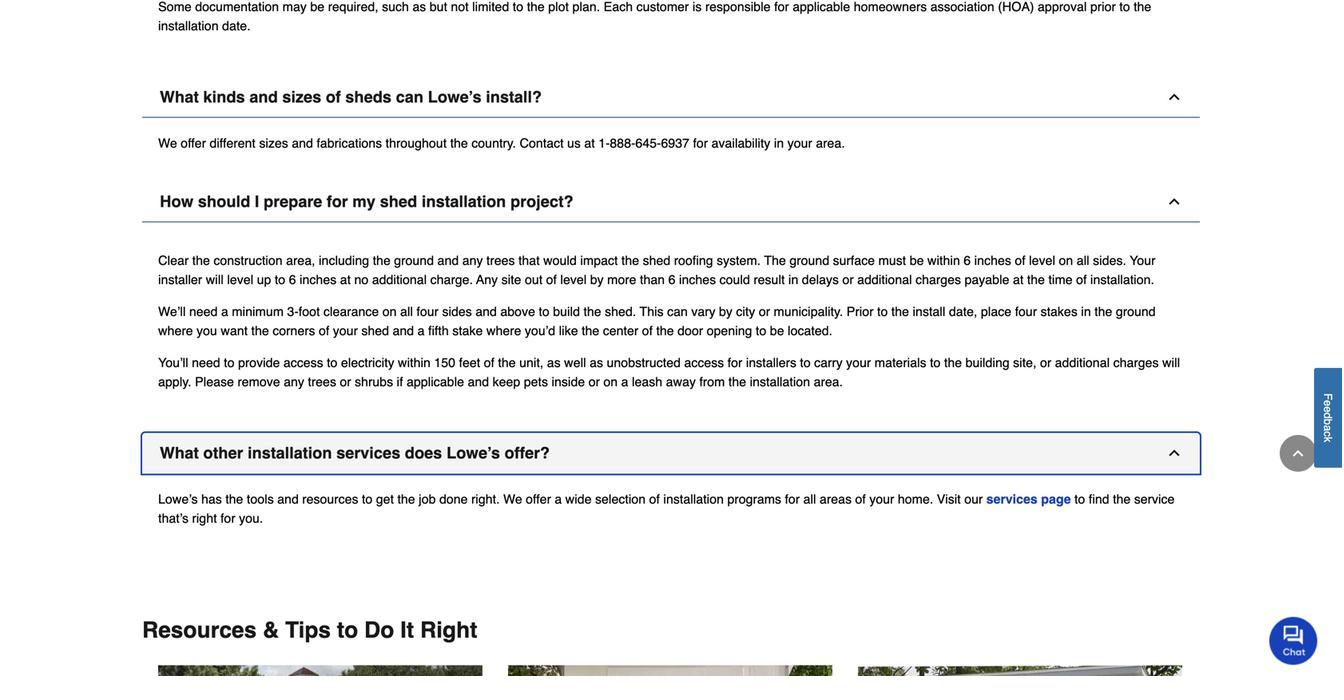 Task type: describe. For each thing, give the bounding box(es) containing it.
the
[[764, 253, 786, 268]]

2 vertical spatial all
[[804, 492, 816, 507]]

right
[[192, 512, 217, 526]]

the left "time"
[[1027, 273, 1045, 287]]

installation down what other installation services does lowe's offer? 'button' at the bottom of page
[[664, 492, 724, 507]]

clear
[[158, 253, 189, 268]]

right.
[[471, 492, 500, 507]]

the right "has"
[[226, 492, 243, 507]]

2 vertical spatial lowe's
[[158, 492, 198, 507]]

0 vertical spatial we
[[158, 136, 177, 151]]

want
[[221, 324, 248, 339]]

fifth
[[428, 324, 449, 339]]

up
[[257, 273, 271, 287]]

wide
[[566, 492, 592, 507]]

f e e d b a c k button
[[1315, 369, 1342, 468]]

to left electricity
[[327, 356, 338, 371]]

ground inside we'll need a minimum 3-foot clearance on all four sides and above to build the shed. this can vary by city or municipality. prior to the install date, place four stakes in the ground where you want the corners of your shed and a fifth stake where you'd like the center of the door opening to be located.
[[1116, 305, 1156, 319]]

888-
[[610, 136, 636, 151]]

impact
[[580, 253, 618, 268]]

it
[[400, 618, 414, 644]]

resources & tips to do it right
[[142, 618, 477, 644]]

within inside clear the construction area, including the ground and any trees that would impact the shed roofing system. the ground surface must be within 6 inches of level on all sides. your installer will level up to 6 inches at no additional charge. any site out of level by more than 6 inches could result in delays or additional charges payable at the time of installation.
[[928, 253, 960, 268]]

a up want
[[221, 305, 228, 319]]

apply.
[[158, 375, 191, 390]]

your left home.
[[870, 492, 895, 507]]

2 access from the left
[[684, 356, 724, 371]]

1 horizontal spatial inches
[[679, 273, 716, 287]]

could
[[720, 273, 750, 287]]

the up more
[[622, 253, 639, 268]]

programs
[[728, 492, 782, 507]]

a left wide
[[555, 492, 562, 507]]

page
[[1041, 492, 1071, 507]]

areas
[[820, 492, 852, 507]]

project?
[[511, 193, 574, 211]]

installer
[[158, 273, 202, 287]]

2 e from the top
[[1322, 407, 1335, 413]]

what other installation services does lowe's offer? button
[[142, 434, 1200, 474]]

and left fabrications
[[292, 136, 313, 151]]

1 horizontal spatial additional
[[858, 273, 912, 287]]

done
[[439, 492, 468, 507]]

installation.
[[1091, 273, 1155, 287]]

be inside clear the construction area, including the ground and any trees that would impact the shed roofing system. the ground surface must be within 6 inches of level on all sides. your installer will level up to 6 inches at no additional charge. any site out of level by more than 6 inches could result in delays or additional charges payable at the time of installation.
[[910, 253, 924, 268]]

payable
[[965, 273, 1010, 287]]

can inside 'button'
[[396, 88, 424, 106]]

a inside button
[[1322, 426, 1335, 432]]

2 horizontal spatial 6
[[964, 253, 971, 268]]

must
[[879, 253, 906, 268]]

trees inside you'll need to provide access to electricity within 150 feet of the unit, as well as unobstructed access for installers to carry your materials to the building site, or additional charges will apply. please remove any trees or shrubs if applicable and keep pets inside or on a leash away from the installation area.
[[308, 375, 336, 390]]

installers
[[746, 356, 797, 371]]

services inside 'button'
[[337, 444, 401, 463]]

find
[[1089, 492, 1110, 507]]

us
[[567, 136, 581, 151]]

or left shrubs
[[340, 375, 351, 390]]

to up you'd
[[539, 305, 550, 319]]

to inside 'to find the service that's right for you.'
[[1075, 492, 1086, 507]]

well
[[564, 356, 586, 371]]

charges inside clear the construction area, including the ground and any trees that would impact the shed roofing system. the ground surface must be within 6 inches of level on all sides. your installer will level up to 6 inches at no additional charge. any site out of level by more than 6 inches could result in delays or additional charges payable at the time of installation.
[[916, 273, 961, 287]]

and inside clear the construction area, including the ground and any trees that would impact the shed roofing system. the ground surface must be within 6 inches of level on all sides. your installer will level up to 6 inches at no additional charge. any site out of level by more than 6 inches could result in delays or additional charges payable at the time of installation.
[[438, 253, 459, 268]]

on inside we'll need a minimum 3-foot clearance on all four sides and above to build the shed. this can vary by city or municipality. prior to the install date, place four stakes in the ground where you want the corners of your shed and a fifth stake where you'd like the center of the door opening to be located.
[[383, 305, 397, 319]]

charges inside you'll need to provide access to electricity within 150 feet of the unit, as well as unobstructed access for installers to carry your materials to the building site, or additional charges will apply. please remove any trees or shrubs if applicable and keep pets inside or on a leash away from the installation area.
[[1114, 356, 1159, 371]]

what other installation services does lowe's offer?
[[160, 444, 550, 463]]

charge.
[[430, 273, 473, 287]]

our
[[965, 492, 983, 507]]

my
[[353, 193, 376, 211]]

date,
[[949, 305, 978, 319]]

delays
[[802, 273, 839, 287]]

645-
[[636, 136, 661, 151]]

to up "please"
[[224, 356, 235, 371]]

a left fifth
[[418, 324, 425, 339]]

site
[[502, 273, 521, 287]]

a video about building a she shed. image
[[508, 666, 833, 677]]

sheds
[[345, 88, 392, 106]]

you'll
[[158, 356, 188, 371]]

building
[[966, 356, 1010, 371]]

for right programs
[[785, 492, 800, 507]]

your right the 'availability'
[[788, 136, 813, 151]]

center
[[603, 324, 639, 339]]

than
[[640, 273, 665, 287]]

located.
[[788, 324, 833, 339]]

chat invite button image
[[1270, 617, 1319, 666]]

system.
[[717, 253, 761, 268]]

the right clear
[[192, 253, 210, 268]]

you'll need to provide access to electricity within 150 feet of the unit, as well as unobstructed access for installers to carry your materials to the building site, or additional charges will apply. please remove any trees or shrubs if applicable and keep pets inside or on a leash away from the installation area.
[[158, 356, 1180, 390]]

in inside clear the construction area, including the ground and any trees that would impact the shed roofing system. the ground surface must be within 6 inches of level on all sides. your installer will level up to 6 inches at no additional charge. any site out of level by more than 6 inches could result in delays or additional charges payable at the time of installation.
[[789, 273, 799, 287]]

municipality.
[[774, 305, 843, 319]]

scroll to top element
[[1280, 436, 1317, 472]]

roofing
[[674, 253, 713, 268]]

home.
[[898, 492, 934, 507]]

the left country.
[[450, 136, 468, 151]]

all inside we'll need a minimum 3-foot clearance on all four sides and above to build the shed. this can vary by city or municipality. prior to the install date, place four stakes in the ground where you want the corners of your shed and a fifth stake where you'd like the center of the door opening to be located.
[[400, 305, 413, 319]]

sides
[[442, 305, 472, 319]]

can inside we'll need a minimum 3-foot clearance on all four sides and above to build the shed. this can vary by city or municipality. prior to the install date, place four stakes in the ground where you want the corners of your shed and a fifth stake where you'd like the center of the door opening to be located.
[[667, 305, 688, 319]]

should
[[198, 193, 250, 211]]

pets
[[524, 375, 548, 390]]

2 as from the left
[[590, 356, 603, 371]]

2 where from the left
[[487, 324, 521, 339]]

keep
[[493, 375, 520, 390]]

1 vertical spatial we
[[503, 492, 522, 507]]

any inside clear the construction area, including the ground and any trees that would impact the shed roofing system. the ground surface must be within 6 inches of level on all sides. your installer will level up to 6 inches at no additional charge. any site out of level by more than 6 inches could result in delays or additional charges payable at the time of installation.
[[462, 253, 483, 268]]

build
[[553, 305, 580, 319]]

the right including
[[373, 253, 391, 268]]

need for we'll
[[189, 305, 218, 319]]

what for what kinds and sizes of sheds can lowe's install?
[[160, 88, 199, 106]]

d
[[1322, 413, 1335, 419]]

of inside 'button'
[[326, 88, 341, 106]]

service
[[1135, 492, 1175, 507]]

availability
[[712, 136, 771, 151]]

2 horizontal spatial level
[[1029, 253, 1056, 268]]

1 vertical spatial services
[[987, 492, 1038, 507]]

installation inside how should i prepare for my shed installation project? button
[[422, 193, 506, 211]]

your inside we'll need a minimum 3-foot clearance on all four sides and above to build the shed. this can vary by city or municipality. prior to the install date, place four stakes in the ground where you want the corners of your shed and a fifth stake where you'd like the center of the door opening to be located.
[[333, 324, 358, 339]]

sizes for and
[[282, 88, 321, 106]]

by inside clear the construction area, including the ground and any trees that would impact the shed roofing system. the ground surface must be within 6 inches of level on all sides. your installer will level up to 6 inches at no additional charge. any site out of level by more than 6 inches could result in delays or additional charges payable at the time of installation.
[[590, 273, 604, 287]]

please
[[195, 375, 234, 390]]

1 horizontal spatial ground
[[790, 253, 830, 268]]

materials
[[875, 356, 927, 371]]

to left do at the bottom of page
[[337, 618, 358, 644]]

how should i prepare for my shed installation project? button
[[142, 182, 1200, 223]]

shed inside clear the construction area, including the ground and any trees that would impact the shed roofing system. the ground surface must be within 6 inches of level on all sides. your installer will level up to 6 inches at no additional charge. any site out of level by more than 6 inches could result in delays or additional charges payable at the time of installation.
[[643, 253, 671, 268]]

for right 6937
[[693, 136, 708, 151]]

the down this
[[656, 324, 674, 339]]

what kinds and sizes of sheds can lowe's install?
[[160, 88, 542, 106]]

carry
[[814, 356, 843, 371]]

electricity
[[341, 356, 394, 371]]

the right build at the top of page
[[584, 305, 601, 319]]

what for what other installation services does lowe's offer?
[[160, 444, 199, 463]]

2 horizontal spatial at
[[1013, 273, 1024, 287]]

tips
[[285, 618, 331, 644]]

of inside you'll need to provide access to electricity within 150 feet of the unit, as well as unobstructed access for installers to carry your materials to the building site, or additional charges will apply. please remove any trees or shrubs if applicable and keep pets inside or on a leash away from the installation area.
[[484, 356, 495, 371]]

the down installation.
[[1095, 305, 1113, 319]]

you'd
[[525, 324, 556, 339]]

b
[[1322, 419, 1335, 426]]

lowe's has the tools and resources to get the job done right. we offer a wide selection of installation programs for all areas of your home. visit our services page
[[158, 492, 1071, 507]]

away
[[666, 375, 696, 390]]

the down 'minimum'
[[251, 324, 269, 339]]

and right tools
[[277, 492, 299, 507]]

&
[[263, 618, 279, 644]]

other
[[203, 444, 243, 463]]

result
[[754, 273, 785, 287]]

or right site, on the right of the page
[[1040, 356, 1052, 371]]

remove
[[238, 375, 280, 390]]

to left get
[[362, 492, 373, 507]]

area. inside you'll need to provide access to electricity within 150 feet of the unit, as well as unobstructed access for installers to carry your materials to the building site, or additional charges will apply. please remove any trees or shrubs if applicable and keep pets inside or on a leash away from the installation area.
[[814, 375, 843, 390]]

vary
[[692, 305, 716, 319]]

your
[[1130, 253, 1156, 268]]

any inside you'll need to provide access to electricity within 150 feet of the unit, as well as unobstructed access for installers to carry your materials to the building site, or additional charges will apply. please remove any trees or shrubs if applicable and keep pets inside or on a leash away from the installation area.
[[284, 375, 304, 390]]

3-
[[287, 305, 299, 319]]

do
[[364, 618, 394, 644]]

the inside 'to find the service that's right for you.'
[[1113, 492, 1131, 507]]

the left install
[[892, 305, 909, 319]]

1 where from the left
[[158, 324, 193, 339]]



Task type: vqa. For each thing, say whether or not it's contained in the screenshot.
If your sink is near a corner, make sure that adjacent drawers or dishwashers will clear the apron front.
no



Task type: locate. For each thing, give the bounding box(es) containing it.
1 vertical spatial area.
[[814, 375, 843, 390]]

your down clearance
[[333, 324, 358, 339]]

1 horizontal spatial all
[[804, 492, 816, 507]]

0 vertical spatial what
[[160, 88, 199, 106]]

1 horizontal spatial offer
[[526, 492, 551, 507]]

stakes
[[1041, 305, 1078, 319]]

what left kinds
[[160, 88, 199, 106]]

visit
[[937, 492, 961, 507]]

1 vertical spatial offer
[[526, 492, 551, 507]]

any up any
[[462, 253, 483, 268]]

leash
[[632, 375, 663, 390]]

can right sheds
[[396, 88, 424, 106]]

0 horizontal spatial all
[[400, 305, 413, 319]]

four right place
[[1015, 305, 1037, 319]]

2 horizontal spatial all
[[1077, 253, 1090, 268]]

1 horizontal spatial 6
[[669, 273, 676, 287]]

1 e from the top
[[1322, 401, 1335, 407]]

for inside you'll need to provide access to electricity within 150 feet of the unit, as well as unobstructed access for installers to carry your materials to the building site, or additional charges will apply. please remove any trees or shrubs if applicable and keep pets inside or on a leash away from the installation area.
[[728, 356, 743, 371]]

would
[[543, 253, 577, 268]]

how should i prepare for my shed installation project?
[[160, 193, 574, 211]]

resources
[[302, 492, 358, 507]]

0 vertical spatial offer
[[181, 136, 206, 151]]

1 vertical spatial what
[[160, 444, 199, 463]]

1 vertical spatial within
[[398, 356, 431, 371]]

or
[[843, 273, 854, 287], [759, 305, 770, 319], [1040, 356, 1052, 371], [340, 375, 351, 390], [589, 375, 600, 390]]

and inside you'll need to provide access to electricity within 150 feet of the unit, as well as unobstructed access for installers to carry your materials to the building site, or additional charges will apply. please remove any trees or shrubs if applicable and keep pets inside or on a leash away from the installation area.
[[468, 375, 489, 390]]

1 horizontal spatial in
[[789, 273, 799, 287]]

a up k on the right bottom of page
[[1322, 426, 1335, 432]]

1 horizontal spatial trees
[[487, 253, 515, 268]]

1 horizontal spatial can
[[667, 305, 688, 319]]

2 vertical spatial on
[[604, 375, 618, 390]]

1-
[[599, 136, 610, 151]]

1 vertical spatial need
[[192, 356, 220, 371]]

1 vertical spatial on
[[383, 305, 397, 319]]

0 vertical spatial within
[[928, 253, 960, 268]]

applicable
[[407, 375, 464, 390]]

level down would at the top left of the page
[[561, 273, 587, 287]]

0 horizontal spatial can
[[396, 88, 424, 106]]

additional down stakes
[[1055, 356, 1110, 371]]

has
[[201, 492, 222, 507]]

0 horizontal spatial access
[[284, 356, 323, 371]]

any right remove
[[284, 375, 304, 390]]

chevron up image
[[1167, 89, 1183, 105], [1167, 194, 1183, 210], [1167, 446, 1183, 462], [1291, 446, 1307, 462]]

need up "please"
[[192, 356, 220, 371]]

0 vertical spatial charges
[[916, 273, 961, 287]]

6 down area,
[[289, 273, 296, 287]]

any
[[476, 273, 498, 287]]

area.
[[816, 136, 845, 151], [814, 375, 843, 390]]

0 vertical spatial will
[[206, 273, 224, 287]]

in right result
[[789, 273, 799, 287]]

opening
[[707, 324, 752, 339]]

0 vertical spatial trees
[[487, 253, 515, 268]]

for inside button
[[327, 193, 348, 211]]

your
[[788, 136, 813, 151], [333, 324, 358, 339], [846, 356, 871, 371], [870, 492, 895, 507]]

0 horizontal spatial offer
[[181, 136, 206, 151]]

any
[[462, 253, 483, 268], [284, 375, 304, 390]]

trees left shrubs
[[308, 375, 336, 390]]

the right from
[[729, 375, 746, 390]]

or down surface
[[843, 273, 854, 287]]

charges
[[916, 273, 961, 287], [1114, 356, 1159, 371]]

shed.
[[605, 305, 636, 319]]

e
[[1322, 401, 1335, 407], [1322, 407, 1335, 413]]

sizes
[[282, 88, 321, 106], [259, 136, 288, 151]]

1 vertical spatial sizes
[[259, 136, 288, 151]]

lowe's
[[428, 88, 482, 106], [447, 444, 500, 463], [158, 492, 198, 507]]

1 horizontal spatial any
[[462, 253, 483, 268]]

fabrications
[[317, 136, 382, 151]]

the up keep
[[498, 356, 516, 371]]

clearance
[[324, 305, 379, 319]]

as
[[547, 356, 561, 371], [590, 356, 603, 371]]

for left the my
[[327, 193, 348, 211]]

sizes inside 'button'
[[282, 88, 321, 106]]

can up door
[[667, 305, 688, 319]]

by down impact
[[590, 273, 604, 287]]

1 vertical spatial can
[[667, 305, 688, 319]]

chevron up image for how should i prepare for my shed installation project?
[[1167, 194, 1183, 210]]

installation down country.
[[422, 193, 506, 211]]

chevron up image for what kinds and sizes of sheds can lowe's install?
[[1167, 89, 1183, 105]]

all inside clear the construction area, including the ground and any trees that would impact the shed roofing system. the ground surface must be within 6 inches of level on all sides. your installer will level up to 6 inches at no additional charge. any site out of level by more than 6 inches could result in delays or additional charges payable at the time of installation.
[[1077, 253, 1090, 268]]

we up how at the left top
[[158, 136, 177, 151]]

0 horizontal spatial additional
[[372, 273, 427, 287]]

1 what from the top
[[160, 88, 199, 106]]

the
[[450, 136, 468, 151], [192, 253, 210, 268], [373, 253, 391, 268], [622, 253, 639, 268], [1027, 273, 1045, 287], [584, 305, 601, 319], [892, 305, 909, 319], [1095, 305, 1113, 319], [251, 324, 269, 339], [582, 324, 600, 339], [656, 324, 674, 339], [498, 356, 516, 371], [944, 356, 962, 371], [729, 375, 746, 390], [226, 492, 243, 507], [398, 492, 415, 507], [1113, 492, 1131, 507]]

on up "time"
[[1059, 253, 1073, 268]]

to
[[275, 273, 285, 287], [539, 305, 550, 319], [877, 305, 888, 319], [756, 324, 767, 339], [224, 356, 235, 371], [327, 356, 338, 371], [800, 356, 811, 371], [930, 356, 941, 371], [362, 492, 373, 507], [1075, 492, 1086, 507], [337, 618, 358, 644]]

1 vertical spatial be
[[770, 324, 784, 339]]

2 vertical spatial in
[[1081, 305, 1091, 319]]

does
[[405, 444, 442, 463]]

sizes right different
[[259, 136, 288, 151]]

0 vertical spatial lowe's
[[428, 88, 482, 106]]

to right the opening
[[756, 324, 767, 339]]

6 up payable
[[964, 253, 971, 268]]

kinds
[[203, 88, 245, 106]]

1 horizontal spatial where
[[487, 324, 521, 339]]

1 horizontal spatial on
[[604, 375, 618, 390]]

at left no
[[340, 273, 351, 287]]

door
[[678, 324, 703, 339]]

0 horizontal spatial ground
[[394, 253, 434, 268]]

within right must
[[928, 253, 960, 268]]

0 horizontal spatial we
[[158, 136, 177, 151]]

trees inside clear the construction area, including the ground and any trees that would impact the shed roofing system. the ground surface must be within 6 inches of level on all sides. your installer will level up to 6 inches at no additional charge. any site out of level by more than 6 inches could result in delays or additional charges payable at the time of installation.
[[487, 253, 515, 268]]

0 horizontal spatial where
[[158, 324, 193, 339]]

0 horizontal spatial be
[[770, 324, 784, 339]]

corners
[[273, 324, 315, 339]]

we offer different sizes and fabrications throughout the country. contact us at 1-888-645-6937 for availability in your area.
[[158, 136, 845, 151]]

0 horizontal spatial trees
[[308, 375, 336, 390]]

0 horizontal spatial in
[[774, 136, 784, 151]]

0 horizontal spatial by
[[590, 273, 604, 287]]

1 horizontal spatial services
[[987, 492, 1038, 507]]

6 right the than
[[669, 273, 676, 287]]

be inside we'll need a minimum 3-foot clearance on all four sides and above to build the shed. this can vary by city or municipality. prior to the install date, place four stakes in the ground where you want the corners of your shed and a fifth stake where you'd like the center of the door opening to be located.
[[770, 324, 784, 339]]

for inside 'to find the service that's right for you.'
[[221, 512, 235, 526]]

2 horizontal spatial inches
[[975, 253, 1012, 268]]

installation inside what other installation services does lowe's offer? 'button'
[[248, 444, 332, 463]]

a gray and white wood storage shed with windows and twin doors set up in a fenced backyard. image
[[158, 666, 483, 677]]

1 vertical spatial shed
[[643, 253, 671, 268]]

more
[[607, 273, 637, 287]]

and right kinds
[[250, 88, 278, 106]]

e up b
[[1322, 407, 1335, 413]]

trees up 'site' on the left top of the page
[[487, 253, 515, 268]]

0 vertical spatial sizes
[[282, 88, 321, 106]]

1 vertical spatial any
[[284, 375, 304, 390]]

sides.
[[1093, 253, 1127, 268]]

chevron up image for what other installation services does lowe's offer?
[[1167, 446, 1183, 462]]

inches down roofing
[[679, 273, 716, 287]]

your right carry
[[846, 356, 871, 371]]

the left job
[[398, 492, 415, 507]]

to right materials
[[930, 356, 941, 371]]

within up if
[[398, 356, 431, 371]]

the right "find"
[[1113, 492, 1131, 507]]

0 vertical spatial can
[[396, 88, 424, 106]]

what inside what kinds and sizes of sheds can lowe's install? 'button'
[[160, 88, 199, 106]]

inside
[[552, 375, 585, 390]]

1 horizontal spatial we
[[503, 492, 522, 507]]

1 horizontal spatial level
[[561, 273, 587, 287]]

resources
[[142, 618, 257, 644]]

or inside clear the construction area, including the ground and any trees that would impact the shed roofing system. the ground surface must be within 6 inches of level on all sides. your installer will level up to 6 inches at no additional charge. any site out of level by more than 6 inches could result in delays or additional charges payable at the time of installation.
[[843, 273, 854, 287]]

and inside 'button'
[[250, 88, 278, 106]]

shed right the my
[[380, 193, 417, 211]]

shed up the than
[[643, 253, 671, 268]]

access up from
[[684, 356, 724, 371]]

1 horizontal spatial access
[[684, 356, 724, 371]]

as right the well
[[590, 356, 603, 371]]

0 horizontal spatial at
[[340, 273, 351, 287]]

0 horizontal spatial charges
[[916, 273, 961, 287]]

we right the right.
[[503, 492, 522, 507]]

1 horizontal spatial will
[[1163, 356, 1180, 371]]

four up fifth
[[417, 305, 439, 319]]

this
[[640, 305, 664, 319]]

get
[[376, 492, 394, 507]]

additional right no
[[372, 273, 427, 287]]

0 vertical spatial be
[[910, 253, 924, 268]]

0 horizontal spatial any
[[284, 375, 304, 390]]

inches up payable
[[975, 253, 1012, 268]]

like
[[559, 324, 578, 339]]

2 horizontal spatial in
[[1081, 305, 1091, 319]]

f e e d b a c k
[[1322, 394, 1335, 443]]

for left you.
[[221, 512, 235, 526]]

to inside clear the construction area, including the ground and any trees that would impact the shed roofing system. the ground surface must be within 6 inches of level on all sides. your installer will level up to 6 inches at no additional charge. any site out of level by more than 6 inches could result in delays or additional charges payable at the time of installation.
[[275, 273, 285, 287]]

0 horizontal spatial 6
[[289, 273, 296, 287]]

country.
[[472, 136, 516, 151]]

a storage shed set up as a home office she shed with french doors and office furnishings. image
[[858, 666, 1183, 677]]

you.
[[239, 512, 263, 526]]

1 vertical spatial charges
[[1114, 356, 1159, 371]]

lowe's left the install? on the left top of page
[[428, 88, 482, 106]]

additional
[[372, 273, 427, 287], [858, 273, 912, 287], [1055, 356, 1110, 371]]

0 horizontal spatial on
[[383, 305, 397, 319]]

1 horizontal spatial be
[[910, 253, 924, 268]]

at right payable
[[1013, 273, 1024, 287]]

1 horizontal spatial four
[[1015, 305, 1037, 319]]

where down the above
[[487, 324, 521, 339]]

chevron up image inside how should i prepare for my shed installation project? button
[[1167, 194, 1183, 210]]

0 horizontal spatial as
[[547, 356, 561, 371]]

offer
[[181, 136, 206, 151], [526, 492, 551, 507]]

at
[[584, 136, 595, 151], [340, 273, 351, 287], [1013, 273, 1024, 287]]

a left leash
[[621, 375, 628, 390]]

if
[[397, 375, 403, 390]]

right
[[420, 618, 477, 644]]

0 horizontal spatial within
[[398, 356, 431, 371]]

services
[[337, 444, 401, 463], [987, 492, 1038, 507]]

to right prior
[[877, 305, 888, 319]]

as left the well
[[547, 356, 561, 371]]

the right like
[[582, 324, 600, 339]]

2 four from the left
[[1015, 305, 1037, 319]]

above
[[501, 305, 535, 319]]

0 vertical spatial in
[[774, 136, 784, 151]]

and up stake
[[476, 305, 497, 319]]

0 horizontal spatial four
[[417, 305, 439, 319]]

install
[[913, 305, 946, 319]]

0 horizontal spatial level
[[227, 273, 253, 287]]

ground down installation.
[[1116, 305, 1156, 319]]

k
[[1322, 437, 1335, 443]]

or right "inside"
[[589, 375, 600, 390]]

1 access from the left
[[284, 356, 323, 371]]

0 vertical spatial need
[[189, 305, 218, 319]]

by up the opening
[[719, 305, 733, 319]]

1 as from the left
[[547, 356, 561, 371]]

2 what from the top
[[160, 444, 199, 463]]

a inside you'll need to provide access to electricity within 150 feet of the unit, as well as unobstructed access for installers to carry your materials to the building site, or additional charges will apply. please remove any trees or shrubs if applicable and keep pets inside or on a leash away from the installation area.
[[621, 375, 628, 390]]

we'll
[[158, 305, 186, 319]]

on inside clear the construction area, including the ground and any trees that would impact the shed roofing system. the ground surface must be within 6 inches of level on all sides. your installer will level up to 6 inches at no additional charge. any site out of level by more than 6 inches could result in delays or additional charges payable at the time of installation.
[[1059, 253, 1073, 268]]

f
[[1322, 394, 1335, 401]]

all left sides.
[[1077, 253, 1090, 268]]

1 vertical spatial in
[[789, 273, 799, 287]]

offer?
[[505, 444, 550, 463]]

0 vertical spatial by
[[590, 273, 604, 287]]

within inside you'll need to provide access to electricity within 150 feet of the unit, as well as unobstructed access for installers to carry your materials to the building site, or additional charges will apply. please remove any trees or shrubs if applicable and keep pets inside or on a leash away from the installation area.
[[398, 356, 431, 371]]

chevron up image inside "scroll to top" element
[[1291, 446, 1307, 462]]

sizes up fabrications
[[282, 88, 321, 106]]

1 vertical spatial by
[[719, 305, 733, 319]]

area,
[[286, 253, 315, 268]]

services right our
[[987, 492, 1038, 507]]

1 four from the left
[[417, 305, 439, 319]]

that
[[519, 253, 540, 268]]

2 vertical spatial shed
[[361, 324, 389, 339]]

0 horizontal spatial inches
[[300, 273, 337, 287]]

to find the service that's right for you.
[[158, 492, 1175, 526]]

where down we'll
[[158, 324, 193, 339]]

four
[[417, 305, 439, 319], [1015, 305, 1037, 319]]

1 horizontal spatial charges
[[1114, 356, 1159, 371]]

need
[[189, 305, 218, 319], [192, 356, 220, 371]]

2 horizontal spatial on
[[1059, 253, 1073, 268]]

the left the building
[[944, 356, 962, 371]]

need inside we'll need a minimum 3-foot clearance on all four sides and above to build the shed. this can vary by city or municipality. prior to the install date, place four stakes in the ground where you want the corners of your shed and a fifth stake where you'd like the center of the door opening to be located.
[[189, 305, 218, 319]]

construction
[[214, 253, 283, 268]]

for
[[693, 136, 708, 151], [327, 193, 348, 211], [728, 356, 743, 371], [785, 492, 800, 507], [221, 512, 235, 526]]

shed inside we'll need a minimum 3-foot clearance on all four sides and above to build the shed. this can vary by city or municipality. prior to the install date, place four stakes in the ground where you want the corners of your shed and a fifth stake where you'd like the center of the door opening to be located.
[[361, 324, 389, 339]]

on inside you'll need to provide access to electricity within 150 feet of the unit, as well as unobstructed access for installers to carry your materials to the building site, or additional charges will apply. please remove any trees or shrubs if applicable and keep pets inside or on a leash away from the installation area.
[[604, 375, 618, 390]]

installation up tools
[[248, 444, 332, 463]]

need up you
[[189, 305, 218, 319]]

by inside we'll need a minimum 3-foot clearance on all four sides and above to build the shed. this can vary by city or municipality. prior to the install date, place four stakes in the ground where you want the corners of your shed and a fifth stake where you'd like the center of the door opening to be located.
[[719, 305, 733, 319]]

stake
[[452, 324, 483, 339]]

by
[[590, 273, 604, 287], [719, 305, 733, 319]]

and left fifth
[[393, 324, 414, 339]]

be up installers
[[770, 324, 784, 339]]

chevron up image inside what other installation services does lowe's offer? 'button'
[[1167, 446, 1183, 462]]

be right must
[[910, 253, 924, 268]]

additional down must
[[858, 273, 912, 287]]

surface
[[833, 253, 875, 268]]

c
[[1322, 432, 1335, 437]]

1 vertical spatial will
[[1163, 356, 1180, 371]]

1 horizontal spatial as
[[590, 356, 603, 371]]

what inside what other installation services does lowe's offer? 'button'
[[160, 444, 199, 463]]

sizes for different
[[259, 136, 288, 151]]

your inside you'll need to provide access to electricity within 150 feet of the unit, as well as unobstructed access for installers to carry your materials to the building site, or additional charges will apply. please remove any trees or shrubs if applicable and keep pets inside or on a leash away from the installation area.
[[846, 356, 871, 371]]

unit,
[[520, 356, 544, 371]]

provide
[[238, 356, 280, 371]]

0 vertical spatial area.
[[816, 136, 845, 151]]

and down feet
[[468, 375, 489, 390]]

no
[[354, 273, 369, 287]]

can
[[396, 88, 424, 106], [667, 305, 688, 319]]

will inside clear the construction area, including the ground and any trees that would impact the shed roofing system. the ground surface must be within 6 inches of level on all sides. your installer will level up to 6 inches at no additional charge. any site out of level by more than 6 inches could result in delays or additional charges payable at the time of installation.
[[206, 273, 224, 287]]

6937
[[661, 136, 690, 151]]

shed inside how should i prepare for my shed installation project? button
[[380, 193, 417, 211]]

installation
[[422, 193, 506, 211], [750, 375, 810, 390], [248, 444, 332, 463], [664, 492, 724, 507]]

all left sides
[[400, 305, 413, 319]]

at left 1-
[[584, 136, 595, 151]]

on right clearance
[[383, 305, 397, 319]]

from
[[700, 375, 725, 390]]

1 horizontal spatial by
[[719, 305, 733, 319]]

need for you'll
[[192, 356, 220, 371]]

inches down area,
[[300, 273, 337, 287]]

chevron up image inside what kinds and sizes of sheds can lowe's install? 'button'
[[1167, 89, 1183, 105]]

0 vertical spatial any
[[462, 253, 483, 268]]

be
[[910, 253, 924, 268], [770, 324, 784, 339]]

2 horizontal spatial additional
[[1055, 356, 1110, 371]]

installation inside you'll need to provide access to electricity within 150 feet of the unit, as well as unobstructed access for installers to carry your materials to the building site, or additional charges will apply. please remove any trees or shrubs if applicable and keep pets inside or on a leash away from the installation area.
[[750, 375, 810, 390]]

need inside you'll need to provide access to electricity within 150 feet of the unit, as well as unobstructed access for installers to carry your materials to the building site, or additional charges will apply. please remove any trees or shrubs if applicable and keep pets inside or on a leash away from the installation area.
[[192, 356, 220, 371]]

1 horizontal spatial at
[[584, 136, 595, 151]]

will inside you'll need to provide access to electricity within 150 feet of the unit, as well as unobstructed access for installers to carry your materials to the building site, or additional charges will apply. please remove any trees or shrubs if applicable and keep pets inside or on a leash away from the installation area.
[[1163, 356, 1180, 371]]

1 vertical spatial lowe's
[[447, 444, 500, 463]]

or right city
[[759, 305, 770, 319]]

1 vertical spatial all
[[400, 305, 413, 319]]

inches
[[975, 253, 1012, 268], [300, 273, 337, 287], [679, 273, 716, 287]]

selection
[[595, 492, 646, 507]]

that's
[[158, 512, 189, 526]]

in right the 'availability'
[[774, 136, 784, 151]]

to left carry
[[800, 356, 811, 371]]

1 vertical spatial trees
[[308, 375, 336, 390]]

2 horizontal spatial ground
[[1116, 305, 1156, 319]]

0 vertical spatial shed
[[380, 193, 417, 211]]

0 vertical spatial on
[[1059, 253, 1073, 268]]

additional inside you'll need to provide access to electricity within 150 feet of the unit, as well as unobstructed access for installers to carry your materials to the building site, or additional charges will apply. please remove any trees or shrubs if applicable and keep pets inside or on a leash away from the installation area.
[[1055, 356, 1110, 371]]

shed
[[380, 193, 417, 211], [643, 253, 671, 268], [361, 324, 389, 339]]

shed down clearance
[[361, 324, 389, 339]]

level down 'construction'
[[227, 273, 253, 287]]

1 horizontal spatial within
[[928, 253, 960, 268]]

in right stakes
[[1081, 305, 1091, 319]]

in inside we'll need a minimum 3-foot clearance on all four sides and above to build the shed. this can vary by city or municipality. prior to the install date, place four stakes in the ground where you want the corners of your shed and a fifth stake where you'd like the center of the door opening to be located.
[[1081, 305, 1091, 319]]

0 vertical spatial services
[[337, 444, 401, 463]]

what kinds and sizes of sheds can lowe's install? button
[[142, 77, 1200, 118]]

and up 'charge.' on the top left of page
[[438, 253, 459, 268]]

or inside we'll need a minimum 3-foot clearance on all four sides and above to build the shed. this can vary by city or municipality. prior to the install date, place four stakes in the ground where you want the corners of your shed and a fifth stake where you'd like the center of the door opening to be located.
[[759, 305, 770, 319]]

0 horizontal spatial services
[[337, 444, 401, 463]]



